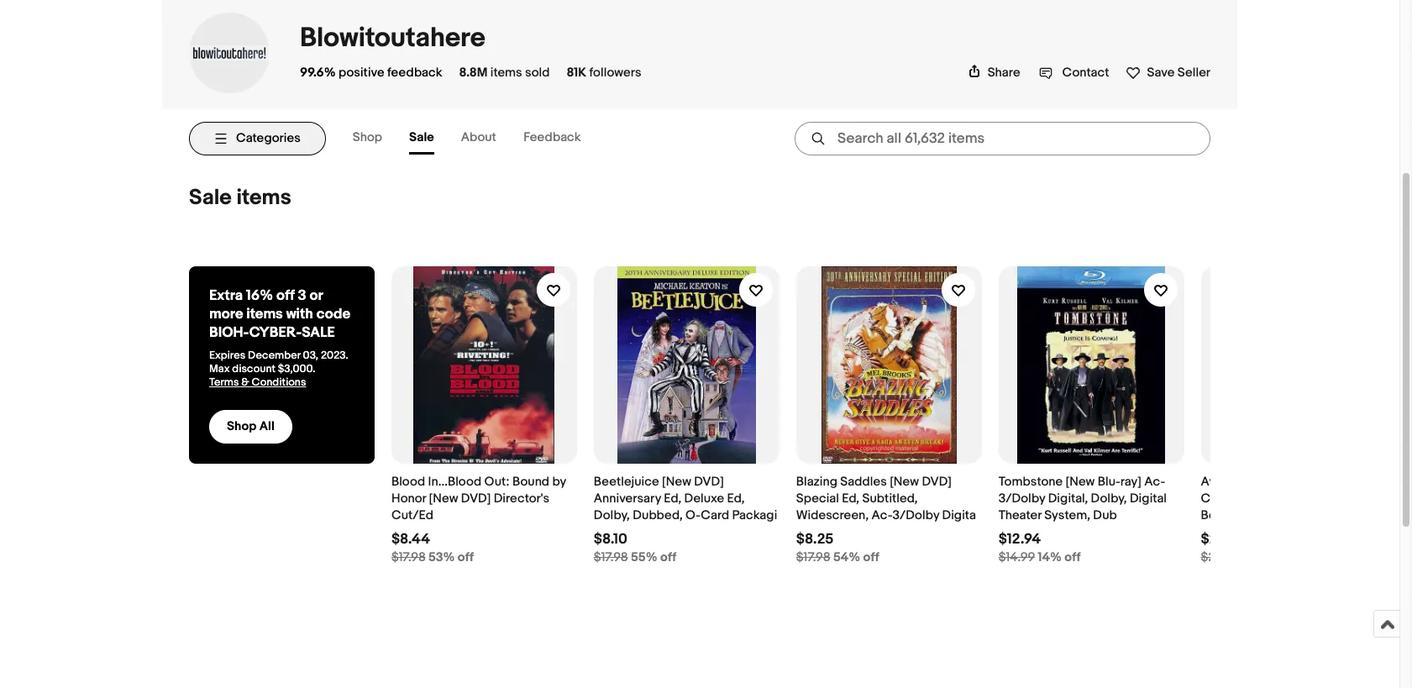 Task type: locate. For each thing, give the bounding box(es) containing it.
ed, inside blazing saddles [new dvd] special ed, subtitled, widescreen, ac-3/dolby digita $8.25 $17.98 54% off
[[842, 491, 860, 507]]

shop
[[353, 129, 382, 145], [227, 419, 257, 435]]

2 $17.98 from the left
[[594, 550, 628, 566]]

items down 16%
[[247, 306, 283, 323]]

1 horizontal spatial 3/dolby
[[999, 491, 1046, 507]]

[new inside avatar: the last airbender: the complete series [new dvd] boxed set, full fram $21.31 $25.99
[[1301, 491, 1330, 507]]

digital,
[[1049, 491, 1089, 507]]

3/dolby up theater
[[999, 491, 1046, 507]]

previous price $17.98 53% off text field
[[392, 550, 474, 566]]

Expires December 03, 2023. Max discount $3,000. text field
[[209, 349, 355, 376]]

the left last
[[1245, 474, 1265, 490]]

off left 3
[[277, 287, 295, 304]]

or
[[310, 287, 323, 304]]

0 horizontal spatial sale
[[189, 185, 232, 211]]

[new
[[662, 474, 692, 490], [890, 474, 919, 490], [1066, 474, 1095, 490], [429, 491, 458, 507], [1301, 491, 1330, 507]]

in...blood
[[428, 474, 482, 490]]

Shop All text field
[[227, 419, 275, 435]]

series
[[1262, 491, 1298, 507]]

2 horizontal spatial ed,
[[842, 491, 860, 507]]

dvd]
[[694, 474, 724, 490], [922, 474, 952, 490], [461, 491, 491, 507], [1333, 491, 1363, 507]]

0 vertical spatial dolby,
[[1091, 491, 1127, 507]]

ac- inside "tombstone [new blu-ray] ac- 3/dolby digital, dolby, digital theater system, dub $12.94 $14.99 14% off"
[[1145, 474, 1166, 490]]

o-
[[686, 508, 701, 523]]

system,
[[1045, 508, 1091, 523]]

0 vertical spatial items
[[491, 65, 522, 81]]

widescreen,
[[797, 508, 869, 523]]

blood
[[392, 474, 425, 490]]

shop for shop
[[353, 129, 382, 145]]

beetlejuice [new dvd] anniversary ed, deluxe ed, dolby, dubbed, o-card packagi $8.10 $17.98 55% off
[[594, 474, 778, 566]]

1 vertical spatial shop
[[227, 419, 257, 435]]

theater
[[999, 508, 1042, 523]]

off
[[277, 287, 295, 304], [458, 550, 474, 566], [661, 550, 677, 566], [864, 550, 880, 566], [1065, 550, 1081, 566]]

shop inside tab list
[[353, 129, 382, 145]]

dvd] inside beetlejuice [new dvd] anniversary ed, deluxe ed, dolby, dubbed, o-card packagi $8.10 $17.98 55% off
[[694, 474, 724, 490]]

about
[[461, 129, 497, 145]]

1 vertical spatial 3/dolby
[[893, 508, 940, 523]]

0 horizontal spatial the
[[1245, 474, 1265, 490]]

1 $17.98 from the left
[[392, 550, 426, 566]]

1 horizontal spatial shop
[[353, 129, 382, 145]]

1 horizontal spatial sale
[[409, 129, 434, 145]]

save
[[1148, 65, 1175, 81]]

1 vertical spatial sale
[[189, 185, 232, 211]]

off right 55%
[[661, 550, 677, 566]]

dub
[[1094, 508, 1117, 523]]

dvd] up digita
[[922, 474, 952, 490]]

followers
[[590, 65, 642, 81]]

ed, down the 'saddles'
[[842, 491, 860, 507]]

extra 16% off 3 or more items with code bioh-cyber-sale expires december 03, 2023. max discount $3,000. terms & conditions
[[209, 287, 351, 389]]

0 vertical spatial ac-
[[1145, 474, 1166, 490]]

3 $17.98 from the left
[[797, 550, 831, 566]]

54%
[[834, 550, 861, 566]]

$8.10
[[594, 531, 628, 548]]

1 vertical spatial items
[[237, 185, 291, 211]]

$17.98 down $8.25
[[797, 550, 831, 566]]

[new down airbender:
[[1301, 491, 1330, 507]]

$17.98 inside beetlejuice [new dvd] anniversary ed, deluxe ed, dolby, dubbed, o-card packagi $8.10 $17.98 55% off
[[594, 550, 628, 566]]

2 vertical spatial items
[[247, 306, 283, 323]]

dolby, inside "tombstone [new blu-ray] ac- 3/dolby digital, dolby, digital theater system, dub $12.94 $14.99 14% off"
[[1091, 491, 1127, 507]]

1 horizontal spatial ed,
[[727, 491, 745, 507]]

[new up deluxe
[[662, 474, 692, 490]]

dolby, down anniversary
[[594, 508, 630, 523]]

the right airbender:
[[1359, 474, 1380, 490]]

saddles
[[841, 474, 887, 490]]

set,
[[1241, 508, 1264, 523]]

$17.98
[[392, 550, 426, 566], [594, 550, 628, 566], [797, 550, 831, 566]]

0 horizontal spatial $17.98
[[392, 550, 426, 566]]

items left sold
[[491, 65, 522, 81]]

blazing saddles [new dvd] special ed, subtitled, widescreen, ac-3/dolby digita $8.25 $17.98 54% off
[[797, 474, 977, 566]]

$14.99
[[999, 550, 1035, 566]]

avatar:
[[1201, 474, 1242, 490]]

previous price $14.99 14% off text field
[[999, 550, 1081, 566]]

items for 8.8m
[[491, 65, 522, 81]]

$17.98 inside blood in...blood out: bound by honor [new dvd] director's cut/ed $8.44 $17.98 53% off
[[392, 550, 426, 566]]

feedback
[[387, 65, 442, 81]]

3/dolby
[[999, 491, 1046, 507], [893, 508, 940, 523]]

dolby,
[[1091, 491, 1127, 507], [594, 508, 630, 523]]

the
[[1245, 474, 1265, 490], [1359, 474, 1380, 490]]

seller
[[1178, 65, 1211, 81]]

sale
[[409, 129, 434, 145], [189, 185, 232, 211]]

3/dolby down subtitled,
[[893, 508, 940, 523]]

shop for shop all
[[227, 419, 257, 435]]

$8.25 text field
[[797, 531, 834, 548]]

blowitoutahere image
[[189, 45, 270, 60]]

blood in...blood out: bound by honor [new dvd] director's cut/ed $8.44 $17.98 53% off
[[392, 474, 566, 566]]

sale left about
[[409, 129, 434, 145]]

0 horizontal spatial shop
[[227, 419, 257, 435]]

tab list
[[353, 123, 608, 155]]

2 the from the left
[[1359, 474, 1380, 490]]

last
[[1268, 474, 1292, 490]]

$17.98 down $8.44 text box
[[392, 550, 426, 566]]

sale for sale items
[[189, 185, 232, 211]]

1 vertical spatial ac-
[[872, 508, 893, 523]]

dolby, inside beetlejuice [new dvd] anniversary ed, deluxe ed, dolby, dubbed, o-card packagi $8.10 $17.98 55% off
[[594, 508, 630, 523]]

1 horizontal spatial $17.98
[[594, 550, 628, 566]]

card
[[701, 508, 730, 523]]

81k followers
[[567, 65, 642, 81]]

tombstone [new blu-ray] ac- 3/dolby digital, dolby, digital theater system, dub $12.94 $14.99 14% off
[[999, 474, 1167, 566]]

dolby, for $12.94
[[1091, 491, 1127, 507]]

items down categories
[[237, 185, 291, 211]]

$17.98 down $8.10 text box
[[594, 550, 628, 566]]

53%
[[429, 550, 455, 566]]

8.8m
[[459, 65, 488, 81]]

code
[[317, 306, 351, 323]]

Terms & Conditions text field
[[209, 376, 355, 389]]

ed, up packagi
[[727, 491, 745, 507]]

items inside extra 16% off 3 or more items with code bioh-cyber-sale expires december 03, 2023. max discount $3,000. terms & conditions
[[247, 306, 283, 323]]

$21.31 text field
[[1201, 531, 1240, 548]]

[new inside "tombstone [new blu-ray] ac- 3/dolby digital, dolby, digital theater system, dub $12.94 $14.99 14% off"
[[1066, 474, 1095, 490]]

0 horizontal spatial dolby,
[[594, 508, 630, 523]]

off right 53%
[[458, 550, 474, 566]]

extra
[[209, 287, 243, 304]]

off right 14% in the bottom right of the page
[[1065, 550, 1081, 566]]

anniversary
[[594, 491, 661, 507]]

0 vertical spatial sale
[[409, 129, 434, 145]]

$25.99
[[1201, 550, 1240, 566]]

dolby, down blu-
[[1091, 491, 1127, 507]]

2 horizontal spatial $17.98
[[797, 550, 831, 566]]

1 horizontal spatial ac-
[[1145, 474, 1166, 490]]

off right 54%
[[864, 550, 880, 566]]

all
[[259, 419, 275, 435]]

0 vertical spatial 3/dolby
[[999, 491, 1046, 507]]

expires
[[209, 349, 246, 362]]

ac- inside blazing saddles [new dvd] special ed, subtitled, widescreen, ac-3/dolby digita $8.25 $17.98 54% off
[[872, 508, 893, 523]]

ed, up 'dubbed,'
[[664, 491, 682, 507]]

sale down categories dropdown button
[[189, 185, 232, 211]]

ac- down subtitled,
[[872, 508, 893, 523]]

director's
[[494, 491, 550, 507]]

1 vertical spatial dolby,
[[594, 508, 630, 523]]

0 vertical spatial shop
[[353, 129, 382, 145]]

ed,
[[664, 491, 682, 507], [727, 491, 745, 507], [842, 491, 860, 507]]

dvd] down airbender:
[[1333, 491, 1363, 507]]

dvd] up deluxe
[[694, 474, 724, 490]]

previous price $17.98 54% off text field
[[797, 550, 880, 566]]

[new inside blazing saddles [new dvd] special ed, subtitled, widescreen, ac-3/dolby digita $8.25 $17.98 54% off
[[890, 474, 919, 490]]

tombstone
[[999, 474, 1063, 490]]

off inside blazing saddles [new dvd] special ed, subtitled, widescreen, ac-3/dolby digita $8.25 $17.98 54% off
[[864, 550, 880, 566]]

ray]
[[1121, 474, 1142, 490]]

honor
[[392, 491, 426, 507]]

blowitoutahere
[[300, 22, 486, 55]]

off inside blood in...blood out: bound by honor [new dvd] director's cut/ed $8.44 $17.98 53% off
[[458, 550, 474, 566]]

dvd] down out:
[[461, 491, 491, 507]]

items
[[491, 65, 522, 81], [237, 185, 291, 211], [247, 306, 283, 323]]

shop down 99.6% positive feedback
[[353, 129, 382, 145]]

0 horizontal spatial 3/dolby
[[893, 508, 940, 523]]

ac- up digital
[[1145, 474, 1166, 490]]

feedback
[[524, 129, 581, 145]]

with
[[286, 306, 313, 323]]

[new up subtitled,
[[890, 474, 919, 490]]

0 horizontal spatial ed,
[[664, 491, 682, 507]]

3 ed, from the left
[[842, 491, 860, 507]]

0 horizontal spatial ac-
[[872, 508, 893, 523]]

1 horizontal spatial the
[[1359, 474, 1380, 490]]

3/dolby inside blazing saddles [new dvd] special ed, subtitled, widescreen, ac-3/dolby digita $8.25 $17.98 54% off
[[893, 508, 940, 523]]

[new up digital,
[[1066, 474, 1095, 490]]

1 horizontal spatial dolby,
[[1091, 491, 1127, 507]]

3
[[298, 287, 306, 304]]

shop left all
[[227, 419, 257, 435]]

positive
[[339, 65, 385, 81]]

14%
[[1038, 550, 1062, 566]]

[new down "in...blood"
[[429, 491, 458, 507]]

off inside beetlejuice [new dvd] anniversary ed, deluxe ed, dolby, dubbed, o-card packagi $8.10 $17.98 55% off
[[661, 550, 677, 566]]



Task type: vqa. For each thing, say whether or not it's contained in the screenshot.


Task type: describe. For each thing, give the bounding box(es) containing it.
max
[[209, 362, 230, 376]]

share
[[988, 65, 1021, 81]]

1 the from the left
[[1245, 474, 1265, 490]]

discount
[[232, 362, 276, 376]]

cut/ed
[[392, 508, 434, 523]]

off inside extra 16% off 3 or more items with code bioh-cyber-sale expires december 03, 2023. max discount $3,000. terms & conditions
[[277, 287, 295, 304]]

special
[[797, 491, 839, 507]]

shop all
[[227, 419, 275, 435]]

03,
[[303, 349, 319, 362]]

categories
[[236, 131, 301, 147]]

dolby, for $8.10
[[594, 508, 630, 523]]

fram
[[1289, 508, 1317, 523]]

previous price $25.99 18% off text field
[[1201, 550, 1285, 566]]

blazing
[[797, 474, 838, 490]]

99.6% positive feedback
[[300, 65, 442, 81]]

Extra 16% off 3 or more items with code BIOH-CYBER-SALE text field
[[209, 287, 355, 342]]

boxed
[[1201, 508, 1238, 523]]

cyber-
[[249, 324, 302, 341]]

$12.94 text field
[[999, 531, 1041, 548]]

contact
[[1063, 65, 1110, 81]]

terms & conditions link
[[209, 376, 306, 389]]

beetlejuice
[[594, 474, 659, 490]]

avatar: the last airbender: the complete series [new dvd] boxed set, full fram $21.31 $25.99
[[1201, 474, 1380, 566]]

blu-
[[1098, 474, 1121, 490]]

items for sale
[[237, 185, 291, 211]]

packagi
[[733, 508, 778, 523]]

3/dolby inside "tombstone [new blu-ray] ac- 3/dolby digital, dolby, digital theater system, dub $12.94 $14.99 14% off"
[[999, 491, 1046, 507]]

$8.44 text field
[[392, 531, 430, 548]]

[new inside beetlejuice [new dvd] anniversary ed, deluxe ed, dolby, dubbed, o-card packagi $8.10 $17.98 55% off
[[662, 474, 692, 490]]

8.8m items sold
[[459, 65, 550, 81]]

december
[[248, 349, 301, 362]]

previous price $17.98 55% off text field
[[594, 550, 677, 566]]

off inside "tombstone [new blu-ray] ac- 3/dolby digital, dolby, digital theater system, dub $12.94 $14.99 14% off"
[[1065, 550, 1081, 566]]

99.6%
[[300, 65, 336, 81]]

more
[[209, 306, 243, 323]]

&
[[241, 376, 249, 389]]

terms
[[209, 376, 239, 389]]

55%
[[631, 550, 658, 566]]

bound
[[513, 474, 550, 490]]

deluxe
[[685, 491, 725, 507]]

$3,000.
[[278, 362, 315, 376]]

sale items
[[189, 185, 291, 211]]

bioh-
[[209, 324, 249, 341]]

dubbed,
[[633, 508, 683, 523]]

save seller button
[[1127, 61, 1211, 81]]

shop all link
[[209, 410, 292, 444]]

sale for sale
[[409, 129, 434, 145]]

digita
[[943, 508, 977, 523]]

share button
[[968, 65, 1021, 81]]

$8.44
[[392, 531, 430, 548]]

sold
[[525, 65, 550, 81]]

conditions
[[252, 376, 306, 389]]

1 ed, from the left
[[664, 491, 682, 507]]

dvd] inside avatar: the last airbender: the complete series [new dvd] boxed set, full fram $21.31 $25.99
[[1333, 491, 1363, 507]]

$21.31
[[1201, 531, 1240, 548]]

$12.94
[[999, 531, 1041, 548]]

$17.98 inside blazing saddles [new dvd] special ed, subtitled, widescreen, ac-3/dolby digita $8.25 $17.98 54% off
[[797, 550, 831, 566]]

out:
[[485, 474, 510, 490]]

dvd] inside blood in...blood out: bound by honor [new dvd] director's cut/ed $8.44 $17.98 53% off
[[461, 491, 491, 507]]

$8.10 text field
[[594, 531, 628, 548]]

blowitoutahere link
[[300, 22, 486, 55]]

81k
[[567, 65, 587, 81]]

16%
[[246, 287, 273, 304]]

dvd] inside blazing saddles [new dvd] special ed, subtitled, widescreen, ac-3/dolby digita $8.25 $17.98 54% off
[[922, 474, 952, 490]]

[new inside blood in...blood out: bound by honor [new dvd] director's cut/ed $8.44 $17.98 53% off
[[429, 491, 458, 507]]

save seller
[[1148, 65, 1211, 81]]

airbender:
[[1295, 474, 1356, 490]]

by
[[552, 474, 566, 490]]

tab list containing shop
[[353, 123, 608, 155]]

complete
[[1201, 491, 1259, 507]]

subtitled,
[[863, 491, 918, 507]]

full
[[1267, 508, 1286, 523]]

categories button
[[189, 122, 326, 155]]

2023.
[[321, 349, 348, 362]]

contact link
[[1039, 65, 1110, 81]]

Search all 61,632 items field
[[795, 122, 1211, 155]]

digital
[[1130, 491, 1167, 507]]

sale
[[302, 324, 335, 341]]

2 ed, from the left
[[727, 491, 745, 507]]

$8.25
[[797, 531, 834, 548]]



